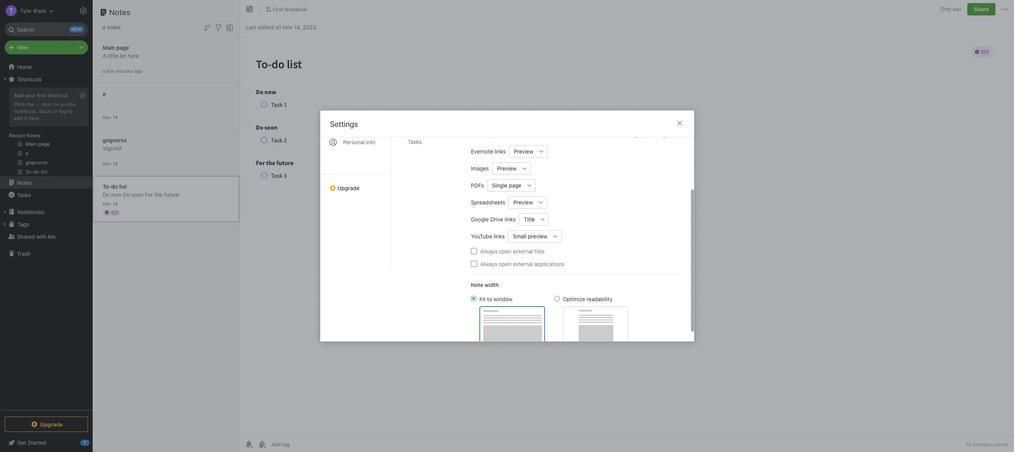 Task type: locate. For each thing, give the bounding box(es) containing it.
gngnsrns sfgnsfd
[[103, 137, 127, 152]]

options?
[[639, 132, 660, 138]]

your up click the ...
[[25, 92, 35, 99]]

drive
[[490, 216, 503, 223]]

me
[[48, 234, 56, 240]]

nov 14 for gngnsrns
[[103, 161, 118, 167]]

what are my options?
[[607, 132, 660, 138]]

or
[[53, 108, 58, 114]]

preview button down views on the top right of page
[[509, 145, 536, 158]]

google drive links
[[471, 216, 516, 223]]

2 14 from the top
[[113, 161, 118, 167]]

0 vertical spatial nov 14
[[103, 115, 118, 120]]

to down note,
[[68, 108, 73, 114]]

google
[[471, 216, 489, 223]]

a inside note list element
[[103, 68, 105, 74]]

0 vertical spatial preview button
[[509, 145, 536, 158]]

tasks
[[408, 139, 422, 145], [17, 192, 31, 198]]

1 vertical spatial preview button
[[492, 162, 519, 175]]

always right always open external files checkbox
[[480, 248, 498, 255]]

0 horizontal spatial a
[[61, 101, 63, 107]]

notes up notes
[[109, 8, 131, 17]]

0 vertical spatial page
[[116, 44, 129, 51]]

1 horizontal spatial page
[[509, 182, 521, 189]]

soon
[[131, 191, 144, 198]]

open down always open external files
[[499, 261, 512, 268]]

title button
[[519, 213, 537, 226]]

1 vertical spatial always
[[480, 261, 498, 268]]

external up always open external applications
[[513, 248, 533, 255]]

1 vertical spatial upgrade
[[40, 422, 63, 428]]

info
[[366, 139, 375, 146]]

2 always from the top
[[480, 261, 498, 268]]

external down always open external files
[[513, 261, 533, 268]]

tasks inside 'tab'
[[408, 139, 422, 145]]

external for files
[[513, 248, 533, 255]]

main page a little bit here
[[103, 44, 139, 59]]

0 vertical spatial on
[[275, 24, 282, 30]]

Choose default view option for YouTube links field
[[508, 230, 562, 243]]

1 horizontal spatial the
[[155, 191, 163, 198]]

first notebook button
[[263, 4, 310, 15]]

open
[[499, 248, 512, 255], [499, 261, 512, 268]]

links right drive
[[505, 216, 516, 223]]

preview inside field
[[514, 148, 534, 155]]

page inside button
[[509, 182, 521, 189]]

0 horizontal spatial page
[[116, 44, 129, 51]]

single page
[[492, 182, 521, 189]]

0 horizontal spatial the
[[27, 101, 34, 107]]

e
[[103, 91, 106, 97]]

upgrade button
[[320, 174, 391, 195], [5, 417, 88, 433]]

to-
[[103, 183, 111, 190]]

14 down the sfgnsfd
[[113, 161, 118, 167]]

3 nov 14 from the top
[[103, 201, 118, 207]]

0 vertical spatial to
[[68, 108, 73, 114]]

nov up 0/3
[[103, 201, 111, 207]]

1 14 from the top
[[113, 115, 118, 120]]

shared
[[17, 234, 35, 240]]

to inside "icon on a note, notebook, stack or tag to add it here."
[[68, 108, 73, 114]]

1 horizontal spatial a
[[103, 68, 105, 74]]

0 horizontal spatial to
[[68, 108, 73, 114]]

14 up gngnsrns
[[113, 115, 118, 120]]

trash link
[[0, 248, 92, 260]]

2 vertical spatial 14
[[113, 201, 118, 207]]

what
[[607, 132, 620, 138]]

0 horizontal spatial on
[[53, 101, 59, 107]]

choose your default views for new links and attachments.
[[471, 132, 606, 138]]

1 vertical spatial nov 14
[[103, 161, 118, 167]]

tab list containing personal info
[[320, 62, 392, 267]]

on up or
[[53, 101, 59, 107]]

1 horizontal spatial do
[[123, 191, 130, 198]]

main
[[103, 44, 115, 51]]

notebook,
[[14, 108, 37, 114]]

small preview button
[[508, 230, 550, 243]]

page
[[116, 44, 129, 51], [509, 182, 521, 189]]

a
[[103, 68, 105, 74], [61, 101, 63, 107]]

14
[[113, 115, 118, 120], [113, 161, 118, 167], [113, 201, 118, 207]]

nov 14
[[103, 115, 118, 120], [103, 161, 118, 167], [103, 201, 118, 207]]

0 vertical spatial upgrade button
[[320, 174, 391, 195]]

new button
[[5, 41, 88, 54]]

1 vertical spatial to
[[487, 296, 492, 303]]

Choose default view option for Evernote links field
[[509, 145, 548, 158]]

notes up tasks button
[[17, 179, 32, 186]]

close image
[[675, 119, 685, 128]]

preview button up single page button
[[492, 162, 519, 175]]

note list element
[[93, 0, 240, 453]]

0 vertical spatial preview
[[514, 148, 534, 155]]

notes right recent
[[27, 132, 40, 139]]

...
[[36, 101, 41, 107]]

always
[[480, 248, 498, 255], [480, 261, 498, 268]]

to right 'fit'
[[487, 296, 492, 303]]

tree containing home
[[0, 61, 93, 410]]

1 horizontal spatial tasks
[[408, 139, 422, 145]]

0 vertical spatial external
[[513, 248, 533, 255]]

list
[[119, 183, 127, 190]]

1 nov 14 from the top
[[103, 115, 118, 120]]

to
[[68, 108, 73, 114], [487, 296, 492, 303]]

group containing add your first shortcut
[[0, 85, 92, 180]]

home link
[[0, 61, 93, 73]]

note,
[[65, 101, 77, 107]]

page up bit on the top of page
[[116, 44, 129, 51]]

tags button
[[0, 218, 92, 231]]

first notebook
[[273, 6, 308, 12]]

to-do list
[[103, 183, 127, 190]]

page for main
[[116, 44, 129, 51]]

tags
[[17, 221, 29, 228]]

Always open external applications checkbox
[[471, 261, 477, 267]]

nov left 14,
[[283, 24, 293, 30]]

nov 14 up gngnsrns
[[103, 115, 118, 120]]

preview up title button
[[514, 199, 533, 206]]

nov down e
[[103, 115, 111, 120]]

1 vertical spatial page
[[509, 182, 521, 189]]

do
[[103, 191, 110, 198], [123, 191, 130, 198]]

open for always open external applications
[[499, 261, 512, 268]]

2 vertical spatial preview button
[[509, 196, 535, 209]]

page right single
[[509, 182, 521, 189]]

0 vertical spatial notes
[[109, 8, 131, 17]]

tab list
[[320, 62, 392, 267]]

1 horizontal spatial on
[[275, 24, 282, 30]]

open up always open external applications
[[499, 248, 512, 255]]

1 vertical spatial your
[[490, 132, 501, 138]]

shared with me
[[17, 234, 56, 240]]

0 horizontal spatial do
[[103, 191, 110, 198]]

now
[[111, 191, 121, 198]]

the right the for
[[155, 191, 163, 198]]

fit to window
[[480, 296, 513, 303]]

option group
[[471, 295, 629, 344]]

settings
[[330, 120, 358, 129]]

only
[[941, 6, 952, 12]]

always for always open external files
[[480, 248, 498, 255]]

Fit to window radio
[[471, 296, 476, 301]]

links down drive
[[494, 233, 505, 240]]

1 vertical spatial 14
[[113, 161, 118, 167]]

upgrade
[[337, 185, 360, 192], [40, 422, 63, 428]]

Choose default view option for Spreadsheets field
[[509, 196, 547, 209]]

0 vertical spatial open
[[499, 248, 512, 255]]

preview down views on the top right of page
[[514, 148, 534, 155]]

always right always open external applications checkbox
[[480, 261, 498, 268]]

here
[[128, 52, 139, 59]]

14,
[[294, 24, 302, 30]]

0 vertical spatial a
[[103, 68, 105, 74]]

1 vertical spatial upgrade button
[[5, 417, 88, 433]]

2 vertical spatial preview
[[514, 199, 533, 206]]

shared with me link
[[0, 231, 92, 243]]

do now do soon for the future
[[103, 191, 179, 198]]

a up tag
[[61, 101, 63, 107]]

2 vertical spatial nov 14
[[103, 201, 118, 207]]

1 vertical spatial external
[[513, 261, 533, 268]]

first
[[273, 6, 283, 12]]

new
[[17, 44, 28, 51]]

0 horizontal spatial your
[[25, 92, 35, 99]]

1 external from the top
[[513, 248, 533, 255]]

Always open external files checkbox
[[471, 248, 477, 255]]

expand tags image
[[2, 221, 8, 228]]

on right edited
[[275, 24, 282, 30]]

all
[[966, 442, 972, 448]]

your
[[25, 92, 35, 99], [490, 132, 501, 138]]

width
[[485, 282, 499, 288]]

None search field
[[10, 22, 83, 36]]

note width
[[471, 282, 499, 288]]

preview button for evernote links
[[509, 145, 536, 158]]

1 vertical spatial tasks
[[17, 192, 31, 198]]

do down the list
[[123, 191, 130, 198]]

0 vertical spatial tasks
[[408, 139, 422, 145]]

0 horizontal spatial tasks
[[17, 192, 31, 198]]

always for always open external applications
[[480, 261, 498, 268]]

1 horizontal spatial to
[[487, 296, 492, 303]]

notebooks
[[17, 209, 44, 215]]

nov inside "note window" "element"
[[283, 24, 293, 30]]

nov
[[283, 24, 293, 30], [103, 115, 111, 120], [103, 161, 111, 167], [103, 201, 111, 207]]

1 vertical spatial open
[[499, 261, 512, 268]]

tasks tab
[[402, 136, 459, 148]]

tree
[[0, 61, 93, 410]]

1 open from the top
[[499, 248, 512, 255]]

group
[[0, 85, 92, 180]]

14 for e
[[113, 115, 118, 120]]

pdfs
[[471, 182, 484, 189]]

icon
[[42, 101, 52, 107]]

1 vertical spatial on
[[53, 101, 59, 107]]

external
[[513, 248, 533, 255], [513, 261, 533, 268]]

minutes
[[116, 68, 133, 74]]

nov 14 down the sfgnsfd
[[103, 161, 118, 167]]

shortcut
[[48, 92, 68, 99]]

page for single
[[509, 182, 521, 189]]

1 vertical spatial a
[[61, 101, 63, 107]]

1 always from the top
[[480, 248, 498, 255]]

do down to-
[[103, 191, 110, 198]]

spreadsheets
[[471, 199, 505, 206]]

a
[[103, 52, 106, 59]]

gngnsrns
[[103, 137, 127, 144]]

2 vertical spatial notes
[[17, 179, 32, 186]]

1 horizontal spatial your
[[490, 132, 501, 138]]

1 horizontal spatial upgrade
[[337, 185, 360, 192]]

a left few
[[103, 68, 105, 74]]

your left "default"
[[490, 132, 501, 138]]

1 vertical spatial the
[[155, 191, 163, 198]]

links
[[553, 132, 564, 138], [495, 148, 506, 155], [505, 216, 516, 223], [494, 233, 505, 240]]

here.
[[29, 115, 40, 121]]

0 vertical spatial always
[[480, 248, 498, 255]]

Note Editor text field
[[240, 37, 1015, 437]]

0 vertical spatial your
[[25, 92, 35, 99]]

preview button up title button
[[509, 196, 535, 209]]

the left '...'
[[27, 101, 34, 107]]

page inside main page a little bit here
[[116, 44, 129, 51]]

optimize readability
[[563, 296, 613, 303]]

2 external from the top
[[513, 261, 533, 268]]

shortcuts button
[[0, 73, 92, 85]]

2 open from the top
[[499, 261, 512, 268]]

0 horizontal spatial upgrade
[[40, 422, 63, 428]]

new
[[542, 132, 552, 138]]

1 vertical spatial preview
[[497, 165, 517, 172]]

nov 14 up 0/3
[[103, 201, 118, 207]]

preview up single page in the top of the page
[[497, 165, 517, 172]]

first
[[37, 92, 46, 99]]

preview
[[514, 148, 534, 155], [497, 165, 517, 172], [514, 199, 533, 206]]

click the ...
[[14, 101, 41, 107]]

Choose default view option for Google Drive links field
[[519, 213, 549, 226]]

on inside "note window" "element"
[[275, 24, 282, 30]]

14 up 0/3
[[113, 201, 118, 207]]

group inside tree
[[0, 85, 92, 180]]

2 nov 14 from the top
[[103, 161, 118, 167]]

0 vertical spatial 14
[[113, 115, 118, 120]]

1 horizontal spatial upgrade button
[[320, 174, 391, 195]]



Task type: vqa. For each thing, say whether or not it's contained in the screenshot.
the Spreadsheets
yes



Task type: describe. For each thing, give the bounding box(es) containing it.
0 vertical spatial upgrade
[[337, 185, 360, 192]]

title
[[524, 216, 535, 223]]

1 vertical spatial notes
[[27, 132, 40, 139]]

small
[[513, 233, 527, 240]]

upgrade button inside tab list
[[320, 174, 391, 195]]

nov 14 for e
[[103, 115, 118, 120]]

you
[[953, 6, 962, 12]]

evernote links
[[471, 148, 506, 155]]

3 14 from the top
[[113, 201, 118, 207]]

notes link
[[0, 177, 92, 189]]

note window element
[[240, 0, 1015, 453]]

the inside note list element
[[155, 191, 163, 198]]

small preview
[[513, 233, 548, 240]]

open for always open external files
[[499, 248, 512, 255]]

always open external files
[[480, 248, 545, 255]]

4
[[102, 24, 105, 31]]

Choose default view option for PDFs field
[[487, 179, 536, 192]]

only you
[[941, 6, 962, 12]]

saved
[[995, 442, 1009, 448]]

add
[[14, 92, 23, 99]]

my
[[630, 132, 638, 138]]

Choose default view option for Images field
[[492, 162, 531, 175]]

your for first
[[25, 92, 35, 99]]

2 do from the left
[[123, 191, 130, 198]]

add
[[14, 115, 23, 121]]

1 do from the left
[[103, 191, 110, 198]]

links right evernote
[[495, 148, 506, 155]]

preview for evernote links
[[514, 148, 534, 155]]

notebook
[[285, 6, 308, 12]]

note
[[471, 282, 483, 288]]

are
[[621, 132, 629, 138]]

add tag image
[[258, 440, 267, 450]]

click
[[14, 101, 25, 107]]

preview button for spreadsheets
[[509, 196, 535, 209]]

sfgnsfd
[[103, 145, 121, 152]]

expand note image
[[245, 5, 255, 14]]

applications
[[535, 261, 565, 268]]

14 for gngnsrns
[[113, 161, 118, 167]]

4 notes
[[102, 24, 121, 31]]

changes
[[974, 442, 993, 448]]

for
[[145, 191, 153, 198]]

0 vertical spatial the
[[27, 101, 34, 107]]

files
[[535, 248, 545, 255]]

for
[[534, 132, 541, 138]]

readability
[[587, 296, 613, 303]]

with
[[36, 234, 47, 240]]

add a reminder image
[[245, 440, 254, 450]]

0 horizontal spatial upgrade button
[[5, 417, 88, 433]]

notes inside note list element
[[109, 8, 131, 17]]

notes
[[107, 24, 121, 31]]

it
[[24, 115, 27, 121]]

stack
[[39, 108, 51, 114]]

a few minutes ago
[[103, 68, 142, 74]]

personal
[[343, 139, 365, 146]]

links left and
[[553, 132, 564, 138]]

fit
[[480, 296, 486, 303]]

bit
[[120, 52, 126, 59]]

preview for images
[[497, 165, 517, 172]]

option group containing fit to window
[[471, 295, 629, 344]]

all changes saved
[[966, 442, 1009, 448]]

icon on a note, notebook, stack or tag to add it here.
[[14, 101, 77, 121]]

tasks inside button
[[17, 192, 31, 198]]

last
[[246, 24, 257, 30]]

preview button for images
[[492, 162, 519, 175]]

personal info
[[343, 139, 375, 146]]

edited
[[258, 24, 274, 30]]

settings image
[[79, 6, 88, 15]]

few
[[107, 68, 114, 74]]

2023
[[303, 24, 316, 30]]

external for applications
[[513, 261, 533, 268]]

notebooks link
[[0, 206, 92, 218]]

evernote
[[471, 148, 493, 155]]

Search text field
[[10, 22, 83, 36]]

ago
[[134, 68, 142, 74]]

expand notebooks image
[[2, 209, 8, 215]]

a inside "icon on a note, notebook, stack or tag to add it here."
[[61, 101, 63, 107]]

youtube links
[[471, 233, 505, 240]]

0/3
[[111, 210, 118, 216]]

always open external applications
[[480, 261, 565, 268]]

little
[[108, 52, 119, 59]]

attachments.
[[575, 132, 606, 138]]

single page button
[[487, 179, 523, 192]]

images
[[471, 165, 489, 172]]

Optimize readability radio
[[555, 296, 560, 301]]

shortcuts
[[17, 76, 42, 82]]

and
[[565, 132, 574, 138]]

on inside "icon on a note, notebook, stack or tag to add it here."
[[53, 101, 59, 107]]

window
[[494, 296, 513, 303]]

preview for spreadsheets
[[514, 199, 533, 206]]

future
[[164, 191, 179, 198]]

recent notes
[[9, 132, 40, 139]]

youtube
[[471, 233, 492, 240]]

your for default
[[490, 132, 501, 138]]

single
[[492, 182, 508, 189]]

tag
[[59, 108, 67, 114]]

nov down the sfgnsfd
[[103, 161, 111, 167]]

default
[[502, 132, 518, 138]]

home
[[17, 64, 32, 70]]



